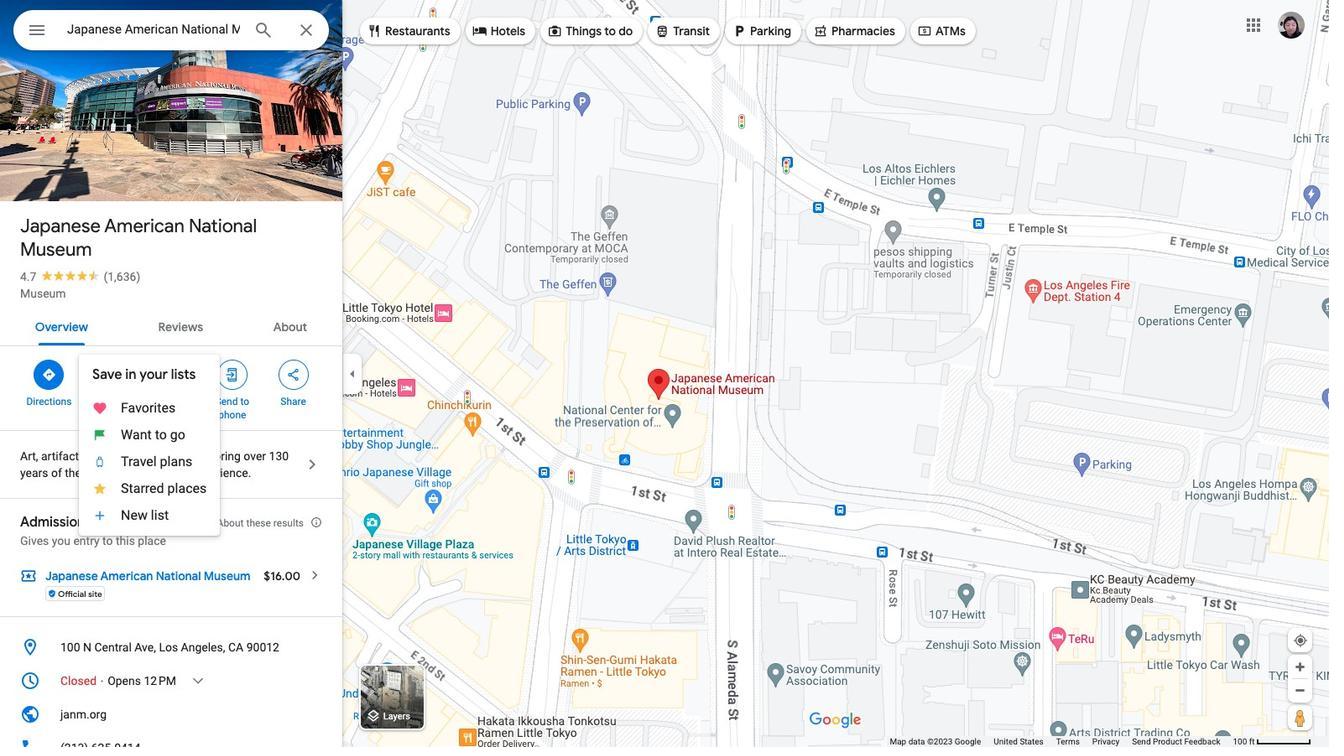 Task type: describe. For each thing, give the bounding box(es) containing it.
Japanese American National Museum field
[[13, 10, 329, 50]]

these
[[246, 518, 271, 530]]

0 vertical spatial japanese
[[20, 215, 101, 238]]

favorites
[[121, 400, 176, 416]]

janm.org
[[60, 708, 107, 722]]

atms
[[936, 24, 966, 39]]

send for send product feedback
[[1132, 738, 1151, 747]]

1 vertical spatial japanese american national museum
[[45, 569, 251, 584]]

4.7
[[20, 270, 36, 284]]

overview
[[35, 320, 88, 335]]

the
[[65, 467, 81, 480]]

product
[[1153, 738, 1183, 747]]

save in your lists
[[92, 367, 196, 384]]

art, artifacts & historical exhibits exploring over 130 years of the japanese-american experience.
[[20, 450, 289, 480]]


[[27, 18, 47, 42]]

⋅
[[99, 675, 105, 688]]

0 vertical spatial american
[[104, 215, 184, 238]]

travel plans
[[121, 454, 192, 470]]

about these results image
[[311, 517, 322, 529]]

90012
[[246, 641, 279, 655]]

want
[[121, 427, 152, 443]]

130
[[269, 450, 289, 463]]

transit
[[673, 24, 710, 39]]


[[41, 366, 57, 384]]

nearby
[[155, 396, 187, 408]]

2 vertical spatial american
[[100, 569, 153, 584]]

actions for japanese american national museum region
[[0, 347, 342, 431]]

google account: michele murakami  
(michele.murakami@adept.ai) image
[[1278, 11, 1305, 38]]

1 vertical spatial museum
[[20, 287, 66, 300]]

©2023
[[927, 738, 953, 747]]

about button
[[260, 306, 321, 346]]

zoom out image
[[1294, 685, 1307, 697]]

new list radio item
[[79, 503, 220, 530]]

hours image
[[20, 671, 40, 692]]

angeles,
[[181, 641, 225, 655]]

closed ⋅ opens 12 pm
[[60, 675, 176, 688]]

exploring
[[193, 450, 241, 463]]

new list
[[121, 508, 169, 524]]

privacy button
[[1093, 737, 1120, 748]]

in
[[125, 367, 136, 384]]

official site
[[58, 589, 102, 600]]

send for send to phone
[[215, 396, 238, 408]]

none field inside japanese american national museum field
[[67, 19, 240, 39]]

$16.00
[[264, 569, 300, 584]]

experience.
[[191, 467, 251, 480]]

about for about these results
[[217, 518, 244, 530]]

entry
[[73, 535, 100, 548]]

terms button
[[1057, 737, 1080, 748]]

restaurants
[[385, 24, 450, 39]]

collapse side panel image
[[343, 365, 362, 383]]

&
[[88, 450, 95, 463]]

4.7 stars image
[[36, 270, 104, 281]]

about these results
[[217, 518, 304, 530]]

starred places radio item
[[79, 476, 220, 503]]

zoom in image
[[1294, 661, 1307, 674]]

 things to do
[[547, 21, 633, 40]]

site
[[88, 589, 102, 600]]

 pharmacies
[[813, 21, 896, 40]]

years
[[20, 467, 48, 480]]

art,
[[20, 450, 38, 463]]


[[225, 366, 240, 384]]

about for about
[[273, 320, 307, 335]]

janm.org link
[[0, 698, 342, 732]]

n
[[83, 641, 92, 655]]


[[164, 366, 179, 384]]

japanese-
[[84, 467, 138, 480]]

map data ©2023 google
[[890, 738, 981, 747]]

to inside the send to phone
[[240, 396, 249, 408]]

reviews button
[[145, 306, 217, 346]]

directions
[[26, 396, 72, 408]]

want to go
[[121, 427, 185, 443]]

artifacts
[[41, 450, 85, 463]]

want to go radio item
[[79, 422, 220, 449]]

gives you entry to this place
[[20, 535, 166, 548]]

1,636 reviews element
[[104, 270, 140, 284]]

to inside want to go radio item
[[155, 427, 167, 443]]

terms
[[1057, 738, 1080, 747]]

layers
[[383, 712, 410, 723]]

hotels
[[491, 24, 526, 39]]

starred places
[[121, 481, 207, 497]]

save for save
[[99, 396, 121, 408]]


[[917, 21, 932, 40]]

 hotels
[[472, 21, 526, 40]]

send to phone
[[215, 396, 249, 421]]


[[103, 366, 118, 384]]

historical
[[98, 450, 146, 463]]

100 n central ave, los angeles, ca 90012
[[60, 641, 279, 655]]

ave,
[[135, 641, 156, 655]]

send product feedback
[[1132, 738, 1221, 747]]

0 vertical spatial museum
[[20, 238, 92, 262]]


[[472, 21, 487, 40]]

6,439 photos
[[43, 166, 120, 182]]

map
[[890, 738, 907, 747]]



Task type: vqa. For each thing, say whether or not it's contained in the screenshot.
It
no



Task type: locate. For each thing, give the bounding box(es) containing it.
united
[[994, 738, 1018, 747]]

to left do
[[605, 24, 616, 39]]

results
[[274, 518, 304, 530]]

12 pm
[[144, 675, 176, 688]]

gives
[[20, 535, 49, 548]]

footer
[[890, 737, 1233, 748]]

save inside actions for japanese american national museum region
[[99, 396, 121, 408]]

0 vertical spatial save
[[92, 367, 122, 384]]

100 inside button
[[60, 641, 80, 655]]

plans
[[160, 454, 192, 470]]

american up 1,636 reviews element
[[104, 215, 184, 238]]

send inside button
[[1132, 738, 1151, 747]]

to left "go"
[[155, 427, 167, 443]]

japanese american national museum main content
[[0, 0, 342, 748]]

1 vertical spatial japanese
[[45, 569, 98, 584]]

official
[[58, 589, 86, 600]]

1 vertical spatial about
[[217, 518, 244, 530]]

tab list
[[0, 306, 342, 346]]

japanese up official
[[45, 569, 98, 584]]

your
[[140, 367, 168, 384]]

send inside the send to phone
[[215, 396, 238, 408]]

 parking
[[732, 21, 791, 40]]

2 vertical spatial museum
[[204, 569, 251, 584]]

0 vertical spatial japanese american national museum
[[20, 215, 257, 262]]

send left product
[[1132, 738, 1151, 747]]

american up starred places
[[138, 467, 188, 480]]

overview button
[[22, 306, 102, 346]]

united states
[[994, 738, 1044, 747]]

art, artifacts & historical exhibits exploring over 130 years of the japanese-american experience. button
[[0, 431, 342, 499]]

parking
[[750, 24, 791, 39]]


[[732, 21, 747, 40]]

you
[[52, 535, 70, 548]]

0 horizontal spatial 100
[[60, 641, 80, 655]]

places
[[168, 481, 207, 497]]

 search field
[[13, 10, 329, 54]]

ca
[[228, 641, 244, 655]]

japanese american national museum up 1,636 reviews element
[[20, 215, 257, 262]]

to left this
[[102, 535, 113, 548]]

about up 
[[273, 320, 307, 335]]

this
[[116, 535, 135, 548]]

things
[[566, 24, 602, 39]]

100 left n on the bottom of the page
[[60, 641, 80, 655]]

information for japanese american national museum region
[[0, 631, 342, 748]]

footer inside google maps element
[[890, 737, 1233, 748]]

los
[[159, 641, 178, 655]]

100 left ft
[[1233, 738, 1248, 747]]

museum down 4.7
[[20, 287, 66, 300]]

1 vertical spatial american
[[138, 467, 188, 480]]

closed
[[60, 675, 97, 688]]

to
[[605, 24, 616, 39], [240, 396, 249, 408], [155, 427, 167, 443], [102, 535, 113, 548]]

lists
[[171, 367, 196, 384]]

6,439
[[43, 166, 76, 182]]

1 vertical spatial national
[[156, 569, 201, 584]]


[[547, 21, 562, 40]]


[[813, 21, 828, 40]]

japanese american national museum down 'place' at the bottom
[[45, 569, 251, 584]]

of
[[51, 467, 62, 480]]

100 for 100 ft
[[1233, 738, 1248, 747]]

0 vertical spatial 100
[[60, 641, 80, 655]]

about
[[273, 320, 307, 335], [217, 518, 244, 530]]

google
[[955, 738, 981, 747]]

travel plans radio item
[[79, 449, 220, 476]]

(1,636)
[[104, 270, 140, 284]]

photos
[[79, 166, 120, 182]]

american down this
[[100, 569, 153, 584]]

phone
[[218, 410, 246, 421]]

central
[[94, 641, 132, 655]]

 transit
[[655, 21, 710, 40]]

show street view coverage image
[[1288, 706, 1313, 731]]

new
[[121, 508, 148, 524]]

google maps element
[[0, 0, 1330, 748]]

data
[[909, 738, 925, 747]]

1 horizontal spatial about
[[273, 320, 307, 335]]

reviews
[[158, 320, 203, 335]]

0 vertical spatial about
[[273, 320, 307, 335]]

about left these
[[217, 518, 244, 530]]

100 for 100 n central ave, los angeles, ca 90012
[[60, 641, 80, 655]]

national
[[189, 215, 257, 238], [156, 569, 201, 584]]

favorites radio item
[[79, 395, 220, 422]]

100 ft
[[1233, 738, 1255, 747]]

japanese up 4.7 stars image
[[20, 215, 101, 238]]

museum up 4.7 stars image
[[20, 238, 92, 262]]

send up phone
[[215, 396, 238, 408]]

admission
[[20, 515, 85, 531]]

show your location image
[[1293, 634, 1309, 649]]

None field
[[67, 19, 240, 39]]

tab list containing overview
[[0, 306, 342, 346]]

0 horizontal spatial about
[[217, 518, 244, 530]]

over
[[244, 450, 266, 463]]

do
[[619, 24, 633, 39]]

show open hours for the week image
[[190, 674, 206, 689]]

united states button
[[994, 737, 1044, 748]]

starred
[[121, 481, 164, 497]]

tab list inside google maps element
[[0, 306, 342, 346]]

 button
[[13, 10, 60, 54]]

100
[[60, 641, 80, 655], [1233, 738, 1248, 747]]

1 vertical spatial 100
[[1233, 738, 1248, 747]]

save inside menu
[[92, 367, 122, 384]]

send product feedback button
[[1132, 737, 1221, 748]]

japanese
[[20, 215, 101, 238], [45, 569, 98, 584]]

opens
[[108, 675, 141, 688]]

1 vertical spatial send
[[1132, 738, 1151, 747]]

save left in
[[92, 367, 122, 384]]


[[286, 366, 301, 384]]

travel
[[121, 454, 157, 470]]

save in your lists menu
[[79, 355, 220, 536]]

1 horizontal spatial send
[[1132, 738, 1151, 747]]

send
[[215, 396, 238, 408], [1132, 738, 1151, 747]]

1 vertical spatial save
[[99, 396, 121, 408]]

save for save in your lists
[[92, 367, 122, 384]]

save down 
[[99, 396, 121, 408]]

to up phone
[[240, 396, 249, 408]]

0 vertical spatial national
[[189, 215, 257, 238]]

100 n central ave, los angeles, ca 90012 button
[[0, 631, 342, 665]]

ft
[[1250, 738, 1255, 747]]

museum left $16.00
[[204, 569, 251, 584]]

museum button
[[20, 285, 66, 302]]

0 horizontal spatial send
[[215, 396, 238, 408]]

museum
[[20, 238, 92, 262], [20, 287, 66, 300], [204, 569, 251, 584]]

states
[[1020, 738, 1044, 747]]

footer containing map data ©2023 google
[[890, 737, 1233, 748]]

to inside  things to do
[[605, 24, 616, 39]]


[[655, 21, 670, 40]]

0 vertical spatial send
[[215, 396, 238, 408]]

american inside the art, artifacts & historical exhibits exploring over 130 years of the japanese-american experience.
[[138, 467, 188, 480]]

place
[[138, 535, 166, 548]]

share
[[281, 396, 306, 408]]

 restaurants
[[367, 21, 450, 40]]

go
[[170, 427, 185, 443]]

about inside button
[[273, 320, 307, 335]]

1 horizontal spatial 100
[[1233, 738, 1248, 747]]

feedback
[[1185, 738, 1221, 747]]

photo of japanese american national museum image
[[0, 0, 342, 229]]



